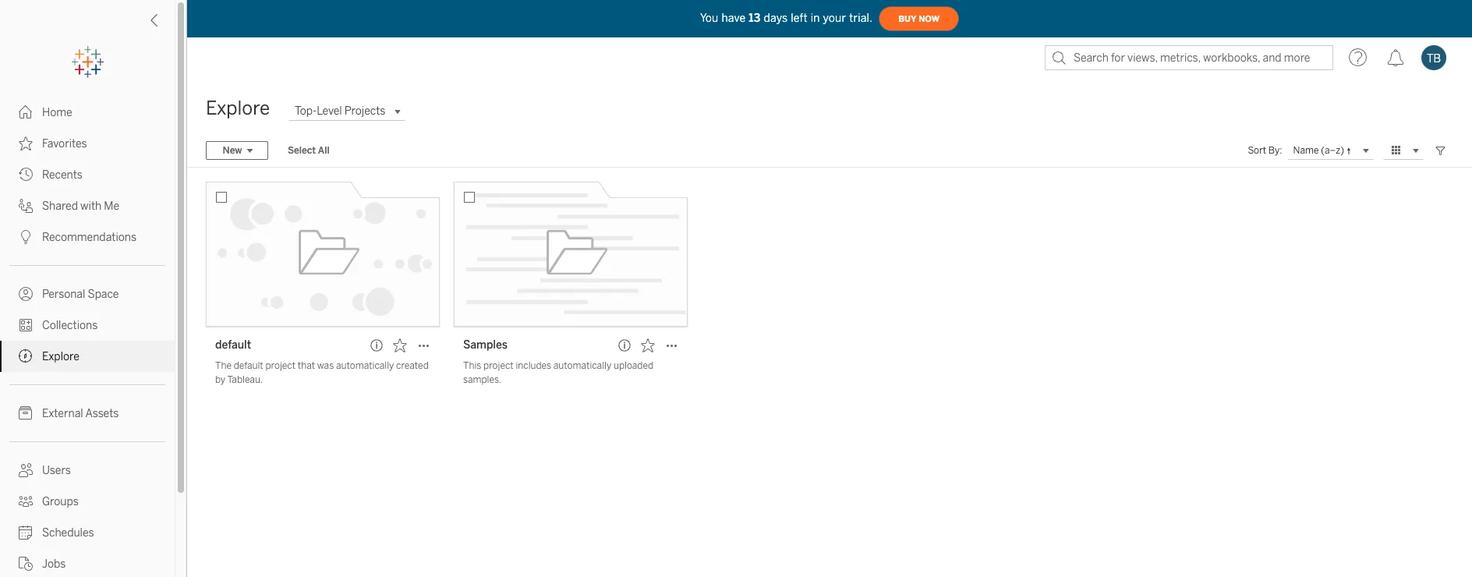 Task type: describe. For each thing, give the bounding box(es) containing it.
this project includes automatically uploaded samples.
[[463, 360, 654, 385]]

by text only_f5he34f image for explore
[[19, 350, 33, 364]]

change view mode image
[[1410, 144, 1424, 158]]

personal space link
[[0, 279, 175, 310]]

samples
[[463, 339, 508, 352]]

by text only_f5he34f image for jobs
[[19, 557, 33, 571]]

external
[[42, 407, 83, 421]]

select all button
[[278, 141, 340, 160]]

external assets
[[42, 407, 119, 421]]

by text only_f5he34f image for collections
[[19, 318, 33, 332]]

includes
[[516, 360, 552, 371]]

external assets link
[[0, 398, 175, 429]]

automatically inside this project includes automatically uploaded samples.
[[554, 360, 612, 371]]

top-level projects button
[[289, 102, 406, 121]]

tableau.
[[227, 374, 263, 385]]

users
[[42, 464, 71, 477]]

you
[[700, 11, 719, 25]]

your
[[824, 11, 847, 25]]

jobs link
[[0, 548, 175, 577]]

groups link
[[0, 486, 175, 517]]

have
[[722, 11, 746, 25]]

all
[[318, 145, 330, 156]]

by text only_f5he34f image for personal space
[[19, 287, 33, 301]]

this
[[463, 360, 482, 371]]

home
[[42, 106, 72, 119]]

days
[[764, 11, 788, 25]]

was
[[317, 360, 334, 371]]

by text only_f5he34f image for recents
[[19, 168, 33, 182]]

schedules link
[[0, 517, 175, 548]]

recents
[[42, 169, 83, 182]]

top-
[[295, 105, 317, 118]]

shared with me
[[42, 200, 120, 213]]

1 horizontal spatial explore
[[206, 97, 270, 119]]

samples.
[[463, 374, 502, 385]]

level
[[317, 105, 342, 118]]

navigation panel element
[[0, 47, 175, 577]]

by text only_f5he34f image for users
[[19, 463, 33, 477]]

trial.
[[850, 11, 873, 25]]

by text only_f5he34f image for favorites
[[19, 137, 33, 151]]

personal
[[42, 288, 85, 301]]

sort by:
[[1249, 145, 1283, 156]]

by text only_f5he34f image for home
[[19, 105, 33, 119]]

favorites link
[[0, 128, 175, 159]]

explore link
[[0, 341, 175, 372]]

by:
[[1269, 145, 1283, 156]]

select
[[288, 145, 316, 156]]

the
[[215, 360, 232, 371]]

buy
[[899, 14, 917, 24]]

personal space
[[42, 288, 119, 301]]

project inside this project includes automatically uploaded samples.
[[484, 360, 514, 371]]



Task type: locate. For each thing, give the bounding box(es) containing it.
buy now
[[899, 14, 940, 24]]

by text only_f5he34f image down collections 'link'
[[19, 350, 33, 364]]

by text only_f5he34f image left shared
[[19, 199, 33, 213]]

by text only_f5he34f image left groups
[[19, 495, 33, 509]]

new
[[223, 145, 242, 156]]

explore up new popup button
[[206, 97, 270, 119]]

main navigation. press the up and down arrow keys to access links. element
[[0, 97, 175, 577]]

by text only_f5he34f image inside the favorites link
[[19, 137, 33, 151]]

automatically right was
[[336, 360, 394, 371]]

by text only_f5he34f image left recommendations
[[19, 230, 33, 244]]

by text only_f5he34f image left recents
[[19, 168, 33, 182]]

by text only_f5he34f image for external assets
[[19, 406, 33, 421]]

automatically right includes
[[554, 360, 612, 371]]

recommendations link
[[0, 222, 175, 253]]

that
[[298, 360, 315, 371]]

automatically
[[336, 360, 394, 371], [554, 360, 612, 371]]

by text only_f5he34f image left home
[[19, 105, 33, 119]]

7 by text only_f5he34f image from the top
[[19, 526, 33, 540]]

by text only_f5he34f image for recommendations
[[19, 230, 33, 244]]

3 by text only_f5he34f image from the top
[[19, 287, 33, 301]]

1 by text only_f5he34f image from the top
[[19, 105, 33, 119]]

by text only_f5he34f image inside shared with me 'link'
[[19, 199, 33, 213]]

8 by text only_f5he34f image from the top
[[19, 557, 33, 571]]

now
[[919, 14, 940, 24]]

sort
[[1249, 145, 1267, 156]]

1 automatically from the left
[[336, 360, 394, 371]]

project
[[266, 360, 296, 371], [484, 360, 514, 371]]

buy now button
[[879, 6, 960, 31]]

0 vertical spatial explore
[[206, 97, 270, 119]]

users link
[[0, 455, 175, 486]]

by text only_f5he34f image left users
[[19, 463, 33, 477]]

left
[[791, 11, 808, 25]]

shared with me link
[[0, 190, 175, 222]]

default image
[[206, 182, 440, 327]]

default inside the default project that was automatically created by tableau.
[[234, 360, 263, 371]]

1 horizontal spatial automatically
[[554, 360, 612, 371]]

default up the 'the'
[[215, 339, 251, 352]]

by text only_f5he34f image left "schedules"
[[19, 526, 33, 540]]

3 by text only_f5he34f image from the top
[[19, 199, 33, 213]]

0 horizontal spatial automatically
[[336, 360, 394, 371]]

1 project from the left
[[266, 360, 296, 371]]

by text only_f5he34f image left 'personal'
[[19, 287, 33, 301]]

select all
[[288, 145, 330, 156]]

created
[[396, 360, 429, 371]]

explore
[[206, 97, 270, 119], [42, 350, 79, 364]]

collections
[[42, 319, 98, 332]]

1 vertical spatial default
[[234, 360, 263, 371]]

5 by text only_f5he34f image from the top
[[19, 350, 33, 364]]

by text only_f5he34f image inside home link
[[19, 105, 33, 119]]

by text only_f5he34f image left the jobs
[[19, 557, 33, 571]]

0 vertical spatial default
[[215, 339, 251, 352]]

new button
[[206, 141, 268, 160]]

0 horizontal spatial explore
[[42, 350, 79, 364]]

recents link
[[0, 159, 175, 190]]

collections link
[[0, 310, 175, 341]]

by text only_f5he34f image
[[19, 137, 33, 151], [19, 230, 33, 244], [19, 287, 33, 301], [19, 318, 33, 332], [19, 350, 33, 364]]

by text only_f5he34f image inside explore link
[[19, 350, 33, 364]]

by text only_f5he34f image for schedules
[[19, 526, 33, 540]]

by text only_f5he34f image inside 'external assets' link
[[19, 406, 33, 421]]

2 by text only_f5he34f image from the top
[[19, 230, 33, 244]]

assets
[[85, 407, 119, 421]]

by text only_f5he34f image inside 'schedules' link
[[19, 526, 33, 540]]

by text only_f5he34f image left collections
[[19, 318, 33, 332]]

by text only_f5he34f image inside users link
[[19, 463, 33, 477]]

top-level projects
[[295, 105, 386, 118]]

uploaded
[[614, 360, 654, 371]]

1 horizontal spatial project
[[484, 360, 514, 371]]

in
[[811, 11, 820, 25]]

Search for views, metrics, workbooks, and more text field
[[1045, 45, 1334, 70]]

me
[[104, 200, 120, 213]]

by text only_f5he34f image inside recommendations link
[[19, 230, 33, 244]]

by text only_f5he34f image inside groups link
[[19, 495, 33, 509]]

by text only_f5he34f image for groups
[[19, 495, 33, 509]]

default
[[215, 339, 251, 352], [234, 360, 263, 371]]

favorites
[[42, 137, 87, 151]]

by text only_f5he34f image
[[19, 105, 33, 119], [19, 168, 33, 182], [19, 199, 33, 213], [19, 406, 33, 421], [19, 463, 33, 477], [19, 495, 33, 509], [19, 526, 33, 540], [19, 557, 33, 571]]

5 by text only_f5he34f image from the top
[[19, 463, 33, 477]]

groups
[[42, 495, 79, 509]]

automatically inside the default project that was automatically created by tableau.
[[336, 360, 394, 371]]

4 by text only_f5he34f image from the top
[[19, 406, 33, 421]]

0 horizontal spatial project
[[266, 360, 296, 371]]

13
[[749, 11, 761, 25]]

by text only_f5he34f image inside recents link
[[19, 168, 33, 182]]

you have 13 days left in your trial.
[[700, 11, 873, 25]]

2 by text only_f5he34f image from the top
[[19, 168, 33, 182]]

by text only_f5he34f image inside collections 'link'
[[19, 318, 33, 332]]

recommendations
[[42, 231, 137, 244]]

by text only_f5he34f image left external
[[19, 406, 33, 421]]

explore down collections
[[42, 350, 79, 364]]

by text only_f5he34f image inside jobs link
[[19, 557, 33, 571]]

2 automatically from the left
[[554, 360, 612, 371]]

by
[[215, 374, 226, 385]]

6 by text only_f5he34f image from the top
[[19, 495, 33, 509]]

home link
[[0, 97, 175, 128]]

samples image
[[454, 182, 688, 327]]

project inside the default project that was automatically created by tableau.
[[266, 360, 296, 371]]

by text only_f5he34f image left favorites
[[19, 137, 33, 151]]

2 project from the left
[[484, 360, 514, 371]]

project left that
[[266, 360, 296, 371]]

projects
[[345, 105, 386, 118]]

project up samples.
[[484, 360, 514, 371]]

explore inside main navigation. press the up and down arrow keys to access links. element
[[42, 350, 79, 364]]

the default project that was automatically created by tableau.
[[215, 360, 429, 385]]

by text only_f5he34f image for shared with me
[[19, 199, 33, 213]]

with
[[80, 200, 102, 213]]

shared
[[42, 200, 78, 213]]

default up "tableau."
[[234, 360, 263, 371]]

space
[[88, 288, 119, 301]]

jobs
[[42, 558, 66, 571]]

schedules
[[42, 527, 94, 540]]

1 by text only_f5he34f image from the top
[[19, 137, 33, 151]]

1 vertical spatial explore
[[42, 350, 79, 364]]

by text only_f5he34f image inside personal space link
[[19, 287, 33, 301]]

4 by text only_f5he34f image from the top
[[19, 318, 33, 332]]



Task type: vqa. For each thing, say whether or not it's contained in the screenshot.
Explore link
yes



